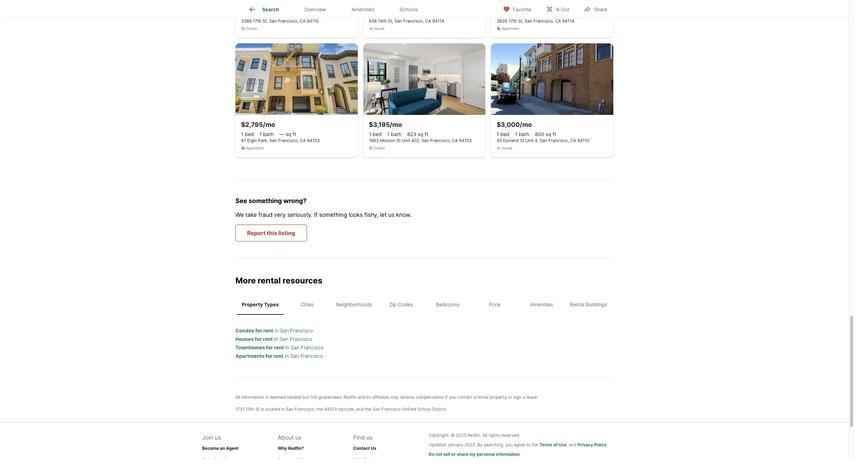 Task type: describe. For each thing, give the bounding box(es) containing it.
the for 1731
[[317, 406, 323, 412]]

sq up 3626 17th st, san francisco, ca 94114
[[542, 12, 547, 18]]

townhomes
[[236, 344, 265, 350]]

bed for $2,795
[[245, 131, 254, 137]]

property types
[[242, 302, 279, 308]]

$2,795 /mo
[[241, 121, 275, 128]]

823 sq ft
[[407, 131, 428, 137]]

apartments
[[236, 353, 265, 359]]

800 sq ft
[[535, 131, 556, 137]]

condos
[[236, 327, 254, 333]]

seriously.
[[287, 211, 313, 218]]

unit for $3,195 /mo
[[402, 138, 410, 143]]

rights
[[489, 433, 500, 438]]

ca for $4,500 /mo
[[300, 18, 306, 24]]

agent
[[226, 446, 239, 451]]

the for updated
[[532, 442, 539, 447]]

terms of use link
[[540, 442, 567, 447]]

$2,795
[[241, 121, 263, 128]]

ca for $2,550 /mo
[[555, 18, 561, 24]]

property types tab
[[237, 296, 284, 313]]

resources
[[283, 276, 323, 286]]

bath for $4,500
[[267, 12, 277, 18]]

rent up townhomes
[[263, 336, 273, 342]]

1 bed for $2,550
[[497, 12, 510, 18]]

apartment for $2,550
[[502, 26, 520, 31]]

if
[[445, 394, 448, 400]]

rent right apartments
[[274, 353, 283, 359]]

1 horizontal spatial amenities tab
[[518, 296, 565, 313]]

402,
[[411, 138, 420, 143]]

/mo for $3,000
[[520, 121, 532, 128]]

ft for $3,000 /mo
[[553, 131, 556, 137]]

very
[[274, 211, 286, 218]]

we
[[236, 211, 244, 218]]

share button
[[578, 2, 614, 16]]

wrong?
[[283, 197, 307, 204]]

1 a from the left
[[474, 394, 476, 400]]

ft for $1,450 /mo
[[435, 12, 439, 18]]

1 down $4,500 /mo
[[263, 12, 265, 18]]

— sq ft for $2,795 /mo
[[279, 131, 296, 137]]

tab list containing property types
[[236, 294, 614, 315]]

us right let
[[389, 211, 395, 218]]

francisco, right 402,
[[430, 138, 451, 143]]

1 horizontal spatial .
[[607, 442, 608, 447]]

fraud
[[259, 211, 273, 218]]

st, for $4,500
[[263, 18, 268, 24]]

94114 for $2,550 /mo
[[563, 18, 575, 24]]

rent right condos
[[263, 327, 273, 333]]

1 up dorland
[[515, 131, 518, 137]]

become an agent
[[202, 446, 239, 451]]

searching,
[[484, 442, 505, 447]]

ft for $4,500 /mo
[[304, 12, 307, 18]]

638
[[369, 18, 377, 24]]

1 horizontal spatial the
[[365, 406, 372, 412]]

schools
[[400, 6, 418, 12]]

privacy
[[578, 442, 593, 447]]

bath for $3,195
[[391, 131, 402, 137]]

1,950 sq ft
[[283, 12, 307, 18]]

1 bath for $3,000
[[515, 131, 530, 137]]

0 horizontal spatial something
[[249, 197, 282, 204]]

take
[[246, 211, 257, 218]]

0 vertical spatial and
[[358, 394, 365, 400]]

francisco, down but
[[295, 406, 315, 412]]

rental inside heading
[[258, 276, 281, 286]]

become an agent button
[[202, 446, 239, 451]]

mission
[[380, 138, 395, 143]]

codes
[[398, 302, 413, 308]]

baths
[[395, 12, 408, 18]]

zip codes
[[389, 302, 413, 308]]

condo for $3,195
[[374, 146, 385, 150]]

overview
[[304, 6, 326, 12]]

types
[[264, 302, 279, 308]]

45 dorland st unit 4, san francisco, ca 94110
[[497, 138, 590, 143]]

sq for $3,000 /mo
[[546, 131, 551, 137]]

francisco, down x-out button
[[534, 18, 554, 24]]

dorland
[[503, 138, 519, 143]]

st for $3,000
[[520, 138, 525, 143]]

us for find us
[[366, 434, 373, 441]]

condo for $4,500
[[246, 26, 257, 31]]

$2,550
[[497, 1, 520, 9]]

1 up park, in the left top of the page
[[260, 131, 262, 137]]

cities tab
[[284, 296, 331, 313]]

bath for $3,000
[[519, 131, 530, 137]]

bed for $1,450
[[373, 12, 382, 18]]

my
[[470, 452, 476, 457]]

15th
[[246, 406, 254, 412]]

3626 17th st, san francisco, ca 94114
[[497, 18, 575, 24]]

francisco, down '1,950'
[[278, 18, 299, 24]]

property
[[242, 302, 263, 308]]

1731
[[236, 406, 245, 412]]

school
[[418, 406, 431, 412]]

2023
[[456, 433, 467, 438]]

1,950
[[283, 12, 295, 18]]

an
[[220, 446, 225, 451]]

rental buildings
[[570, 302, 607, 308]]

1 bed for $1,450
[[369, 12, 382, 18]]

do
[[429, 452, 435, 457]]

why redfin? button
[[278, 446, 304, 451]]

0 vertical spatial is
[[265, 394, 269, 400]]

unified
[[402, 406, 416, 412]]

for right apartments
[[266, 353, 273, 359]]

3626
[[497, 18, 508, 24]]

bath for $2,795
[[263, 131, 274, 137]]

tab list containing search
[[236, 0, 436, 18]]

sq for $4,500 /mo
[[297, 12, 302, 18]]

$3,000 /mo
[[497, 121, 532, 128]]

bed for $2,550
[[501, 12, 510, 18]]

1 vertical spatial all
[[483, 433, 488, 438]]

1 up 3626
[[497, 12, 499, 18]]

1863 mission st unit 402, san francisco, ca 94103
[[369, 138, 472, 143]]

photo of 87 elgin park, san francisco, ca 94103 image
[[236, 43, 358, 115]]

do not sell or share my personal information link
[[429, 452, 520, 457]]

house for $1,450
[[374, 26, 385, 31]]

know.
[[396, 211, 412, 218]]

0 vertical spatial or
[[508, 394, 513, 400]]

for up townhomes
[[255, 336, 262, 342]]

sq for $1,450 /mo
[[428, 12, 434, 18]]

photo of 1863 mission st unit 402, san francisco, ca 94103 image
[[363, 43, 486, 115]]

45
[[497, 138, 502, 143]]

st, for $1,450
[[388, 18, 394, 24]]

bed for $3,195
[[373, 131, 382, 137]]

join
[[202, 434, 213, 441]]

1 up "87"
[[241, 131, 244, 137]]

unit for $3,000 /mo
[[526, 138, 534, 143]]

francisco, down 800 sq ft on the right of page
[[549, 138, 569, 143]]

800
[[535, 131, 544, 137]]

house for $3,000
[[502, 146, 513, 150]]

$3,195
[[369, 121, 390, 128]]

1 vertical spatial 94110
[[578, 138, 590, 143]]

price tab
[[472, 296, 518, 313]]

condos for rent in san francisco houses for rent in san francisco townhomes for rent in san francisco apartments for rent in san francisco
[[236, 327, 324, 359]]

copyright:
[[429, 433, 450, 438]]

0 horizontal spatial st
[[256, 406, 260, 412]]

/mo for $2,795
[[263, 121, 275, 128]]

/mo for $2,550
[[520, 1, 532, 9]]

638 14th st, san francisco, ca 94114
[[369, 18, 444, 24]]

1 vertical spatial .
[[520, 452, 521, 457]]

0 horizontal spatial 94103
[[307, 138, 320, 143]]

this
[[267, 230, 277, 237]]

favorite button
[[497, 2, 538, 16]]

privacy policy link
[[578, 442, 607, 447]]

let
[[380, 211, 387, 218]]

1 bath for $4,500
[[263, 12, 277, 18]]

redfin?
[[288, 446, 304, 451]]

deemed
[[270, 394, 286, 400]]

1 up 1863
[[369, 131, 371, 137]]

join us
[[202, 434, 221, 441]]

redfin.
[[468, 433, 482, 438]]



Task type: locate. For each thing, give the bounding box(es) containing it.
you right if
[[449, 394, 456, 400]]

bath up park, in the left top of the page
[[263, 131, 274, 137]]

0 vertical spatial something
[[249, 197, 282, 204]]

find
[[353, 434, 365, 441]]

us right join
[[215, 434, 221, 441]]

/mo for $3,195
[[390, 121, 402, 128]]

amenities for the rightmost amenities tab
[[530, 302, 553, 308]]

94114 down out
[[563, 18, 575, 24]]

1 horizontal spatial unit
[[526, 138, 534, 143]]

apartment down elgin
[[246, 146, 264, 150]]

1 horizontal spatial 94110
[[578, 138, 590, 143]]

all left rights
[[483, 433, 488, 438]]

st right mission
[[397, 138, 401, 143]]

personal
[[477, 452, 495, 457]]

0 vertical spatial rental
[[258, 276, 281, 286]]

x-
[[556, 6, 561, 12]]

ca
[[300, 18, 306, 24], [425, 18, 431, 24], [555, 18, 561, 24], [300, 138, 306, 143], [452, 138, 458, 143], [570, 138, 576, 143]]

contact us
[[353, 446, 377, 451]]

share
[[457, 452, 469, 457]]

st, down the 1.5
[[388, 18, 394, 24]]

0 vertical spatial information
[[242, 394, 264, 400]]

1 vertical spatial apartment
[[246, 146, 264, 150]]

0 vertical spatial condo
[[246, 26, 257, 31]]

us up the redfin?
[[295, 434, 302, 441]]

ft up 45 dorland st unit 4, san francisco, ca 94110
[[553, 131, 556, 137]]

san
[[269, 18, 277, 24], [395, 18, 402, 24], [525, 18, 533, 24], [270, 138, 277, 143], [422, 138, 429, 143], [540, 138, 548, 143], [280, 327, 289, 333], [280, 336, 288, 342], [291, 344, 300, 350], [290, 353, 299, 359], [286, 406, 294, 412], [373, 406, 380, 412]]

rental right more
[[258, 276, 281, 286]]

house down dorland
[[502, 146, 513, 150]]

about us
[[278, 434, 302, 441]]

0 vertical spatial amenities
[[352, 6, 375, 12]]

0 horizontal spatial rental
[[258, 276, 281, 286]]

zip codes tab
[[378, 296, 425, 313]]

tab list
[[236, 0, 436, 18], [236, 294, 614, 315]]

1 horizontal spatial — sq ft
[[535, 12, 552, 18]]

house
[[374, 26, 385, 31], [502, 146, 513, 150]]

823
[[407, 131, 417, 137]]

and
[[358, 394, 365, 400], [356, 406, 364, 412], [569, 442, 577, 447]]

january
[[448, 442, 464, 447]]

94114 down "1,200 sq ft"
[[432, 18, 444, 24]]

1 bed for $3,195
[[369, 131, 382, 137]]

copyright: © 2023 redfin. all rights reserved.
[[429, 433, 520, 438]]

0 horizontal spatial all
[[236, 394, 240, 400]]

1 bath up mission
[[387, 131, 402, 137]]

bath up 3626 17th st, san francisco, ca 94114
[[519, 12, 530, 18]]

$2,550 /mo
[[497, 1, 532, 9]]

do not sell or share my personal information .
[[429, 452, 521, 457]]

share
[[594, 6, 608, 12]]

francisco, down 1,200
[[404, 18, 424, 24]]

bed for $3,000
[[501, 131, 510, 137]]

1 bath down $2,550 /mo
[[515, 12, 530, 18]]

17th down beds
[[253, 18, 261, 24]]

agree
[[514, 442, 526, 447]]

unit down 823
[[402, 138, 410, 143]]

/mo for $4,500
[[264, 1, 276, 9]]

not right but
[[311, 394, 317, 400]]

see something wrong?
[[236, 197, 307, 204]]

0 horizontal spatial or
[[452, 452, 456, 457]]

1 horizontal spatial all
[[483, 433, 488, 438]]

to
[[527, 442, 531, 447]]

ft right 1,200
[[435, 12, 439, 18]]

2 a from the left
[[523, 394, 526, 400]]

2 horizontal spatial st,
[[518, 18, 524, 24]]

0 horizontal spatial amenities
[[352, 6, 375, 12]]

sq up 87 elgin park, san francisco, ca 94103
[[286, 131, 291, 137]]

1 bed up 3626
[[497, 12, 510, 18]]

contact
[[457, 394, 473, 400]]

0 horizontal spatial 17th
[[253, 18, 261, 24]]

1 up 638
[[369, 12, 371, 18]]

bedrooms tab
[[425, 296, 472, 313]]

1 st, from the left
[[263, 18, 268, 24]]

information
[[242, 394, 264, 400], [496, 452, 520, 457]]

0 vertical spatial house
[[374, 26, 385, 31]]

st, down search "link"
[[263, 18, 268, 24]]

2 horizontal spatial 94103
[[459, 138, 472, 143]]

st
[[397, 138, 401, 143], [520, 138, 525, 143], [256, 406, 260, 412]]

0 vertical spatial amenities tab
[[339, 1, 387, 18]]

. down agree
[[520, 452, 521, 457]]

use
[[559, 442, 567, 447]]

all information is deemed reliable but not guaranteed. redfin and its affiliates may receive compensation if you contact a rental property or sign a lease.
[[236, 394, 538, 400]]

us for about us
[[295, 434, 302, 441]]

17th right 3626
[[509, 18, 517, 24]]

bath up mission
[[391, 131, 402, 137]]

1 horizontal spatial something
[[319, 211, 347, 218]]

$4,500 /mo
[[241, 1, 276, 9]]

rental left property
[[477, 394, 489, 400]]

1 bath for $2,550
[[515, 12, 530, 18]]

sq
[[297, 12, 302, 18], [428, 12, 434, 18], [542, 12, 547, 18], [286, 131, 291, 137], [418, 131, 424, 137], [546, 131, 551, 137]]

updated january 2023: by searching, you agree to the terms of use , and privacy policy .
[[429, 442, 608, 447]]

ft
[[304, 12, 307, 18], [435, 12, 439, 18], [549, 12, 552, 18], [293, 131, 296, 137], [425, 131, 428, 137], [553, 131, 556, 137]]

bed up 638
[[373, 12, 382, 18]]

— for $2,795 /mo
[[279, 131, 284, 137]]

0 horizontal spatial — sq ft
[[279, 131, 296, 137]]

rental buildings tab
[[565, 296, 612, 313]]

2 horizontal spatial st
[[520, 138, 525, 143]]

amenities tab
[[339, 1, 387, 18], [518, 296, 565, 313]]

bed up 1863
[[373, 131, 382, 137]]

and right zipcode,
[[356, 406, 364, 412]]

bath down $3,000 /mo
[[519, 131, 530, 137]]

search
[[262, 6, 279, 12]]

price
[[489, 302, 501, 308]]

1 horizontal spatial 17th
[[509, 18, 517, 24]]

— sq ft up 87 elgin park, san francisco, ca 94103
[[279, 131, 296, 137]]

the down guaranteed. on the left bottom of the page
[[317, 406, 323, 412]]

receive
[[400, 394, 415, 400]]

— sq ft up 3626 17th st, san francisco, ca 94114
[[535, 12, 552, 18]]

condo down 1863
[[374, 146, 385, 150]]

compensation
[[416, 394, 444, 400]]

district.
[[432, 406, 448, 412]]

beds
[[246, 12, 257, 18]]

3388 17th st, san francisco, ca 94110
[[241, 18, 319, 24]]

0 beds
[[241, 12, 257, 18]]

1 bed up 1863
[[369, 131, 382, 137]]

sq up 45 dorland st unit 4, san francisco, ca 94110
[[546, 131, 551, 137]]

amenities for the leftmost amenities tab
[[352, 6, 375, 12]]

1 bed up 638
[[369, 12, 382, 18]]

0 horizontal spatial house
[[374, 26, 385, 31]]

— up 3626 17th st, san francisco, ca 94114
[[535, 12, 540, 18]]

sq for $3,195 /mo
[[418, 131, 424, 137]]

1 bed up "87"
[[241, 131, 254, 137]]

schools tab
[[387, 1, 431, 18]]

rent right townhomes
[[274, 344, 284, 350]]

1 vertical spatial amenities
[[530, 302, 553, 308]]

x-out
[[556, 6, 570, 12]]

1,200 sq ft
[[414, 12, 439, 18]]

1 tab list from the top
[[236, 0, 436, 18]]

you
[[449, 394, 456, 400], [506, 442, 513, 447]]

1 horizontal spatial rental
[[477, 394, 489, 400]]

ft right '1,950'
[[304, 12, 307, 18]]

apartment
[[502, 26, 520, 31], [246, 146, 264, 150]]

1 up 45
[[497, 131, 499, 137]]

1 bath for $3,195
[[387, 131, 402, 137]]

1 horizontal spatial apartment
[[502, 26, 520, 31]]

0 vertical spatial — sq ft
[[535, 12, 552, 18]]

17th for $2,550
[[509, 18, 517, 24]]

2 94114 from the left
[[563, 18, 575, 24]]

rental
[[258, 276, 281, 286], [477, 394, 489, 400]]

ft for $3,195 /mo
[[425, 131, 428, 137]]

or
[[508, 394, 513, 400], [452, 452, 456, 457]]

0 horizontal spatial a
[[474, 394, 476, 400]]

or left sign
[[508, 394, 513, 400]]

/mo for $1,450
[[391, 1, 403, 9]]

reserved.
[[501, 433, 520, 438]]

17th for $4,500
[[253, 18, 261, 24]]

sq right 1,200
[[428, 12, 434, 18]]

1 horizontal spatial or
[[508, 394, 513, 400]]

updated
[[429, 442, 446, 447]]

ft left x-
[[549, 12, 552, 18]]

ft up 87 elgin park, san francisco, ca 94103
[[293, 131, 296, 137]]

elgin
[[247, 138, 257, 143]]

1 vertical spatial not
[[436, 452, 443, 457]]

0 horizontal spatial unit
[[402, 138, 410, 143]]

1 unit from the left
[[402, 138, 410, 143]]

us
[[371, 446, 377, 451]]

1 vertical spatial tab list
[[236, 294, 614, 315]]

francisco, right park, in the left top of the page
[[278, 138, 299, 143]]

0 horizontal spatial 94110
[[307, 18, 319, 24]]

0 horizontal spatial the
[[317, 406, 323, 412]]

1 down $2,550 /mo
[[515, 12, 518, 18]]

apartment for $2,795
[[246, 146, 264, 150]]

1 vertical spatial amenities tab
[[518, 296, 565, 313]]

fishy,
[[365, 211, 379, 218]]

$1,450 /mo
[[369, 1, 403, 9]]

1 horizontal spatial is
[[265, 394, 269, 400]]

2 vertical spatial and
[[569, 442, 577, 447]]

1 vertical spatial or
[[452, 452, 456, 457]]

0 horizontal spatial —
[[279, 131, 284, 137]]

1 bed for $2,795
[[241, 131, 254, 137]]

1 bath
[[263, 12, 277, 18], [515, 12, 530, 18], [260, 131, 274, 137], [387, 131, 402, 137], [515, 131, 530, 137]]

ca for $1,450 /mo
[[425, 18, 431, 24]]

1 horizontal spatial information
[[496, 452, 520, 457]]

1 bath up "3388 17th st, san francisco, ca 94110"
[[263, 12, 277, 18]]

1 vertical spatial rental
[[477, 394, 489, 400]]

1 vertical spatial is
[[261, 406, 264, 412]]

for right townhomes
[[266, 344, 273, 350]]

st, down favorite
[[518, 18, 524, 24]]

— for $2,550 /mo
[[535, 12, 540, 18]]

us for join us
[[215, 434, 221, 441]]

— sq ft
[[535, 12, 552, 18], [279, 131, 296, 137]]

zipcode,
[[338, 406, 355, 412]]

bed up 3626
[[501, 12, 510, 18]]

1 bath for $2,795
[[260, 131, 274, 137]]

$3,000
[[497, 121, 520, 128]]

something up fraud
[[249, 197, 282, 204]]

1.5 baths
[[387, 12, 408, 18]]

1 vertical spatial you
[[506, 442, 513, 447]]

you down reserved.
[[506, 442, 513, 447]]

3 st, from the left
[[518, 18, 524, 24]]

sq up 1863 mission st unit 402, san francisco, ca 94103
[[418, 131, 424, 137]]

1 horizontal spatial you
[[506, 442, 513, 447]]

0 vertical spatial 94110
[[307, 18, 319, 24]]

0 vertical spatial —
[[535, 12, 540, 18]]

favorite
[[513, 6, 532, 12]]

not right do
[[436, 452, 443, 457]]

1 horizontal spatial —
[[535, 12, 540, 18]]

st, for $2,550
[[518, 18, 524, 24]]

of
[[554, 442, 558, 447]]

x-out button
[[540, 2, 576, 16]]

all up 1731
[[236, 394, 240, 400]]

overview tab
[[292, 1, 339, 18]]

1 horizontal spatial 94103
[[324, 406, 337, 412]]

1 horizontal spatial st,
[[388, 18, 394, 24]]

more rental resources heading
[[236, 276, 614, 294]]

something
[[249, 197, 282, 204], [319, 211, 347, 218]]

0 horizontal spatial not
[[311, 394, 317, 400]]

1 vertical spatial house
[[502, 146, 513, 150]]

4,
[[535, 138, 539, 143]]

1 vertical spatial condo
[[374, 146, 385, 150]]

0 vertical spatial all
[[236, 394, 240, 400]]

out
[[561, 6, 570, 12]]

sell
[[444, 452, 451, 457]]

or right sell
[[452, 452, 456, 457]]

94114 for $1,450 /mo
[[432, 18, 444, 24]]

1731 15th st is located in san francisco, the 94103 zipcode, and the san francisco unified school district.
[[236, 406, 448, 412]]

1 17th from the left
[[253, 18, 261, 24]]

1 vertical spatial and
[[356, 406, 364, 412]]

2 tab list from the top
[[236, 294, 614, 315]]

1 94114 from the left
[[432, 18, 444, 24]]

1 vertical spatial —
[[279, 131, 284, 137]]

2 horizontal spatial the
[[532, 442, 539, 447]]

0 vertical spatial apartment
[[502, 26, 520, 31]]

1 horizontal spatial house
[[502, 146, 513, 150]]

a right sign
[[523, 394, 526, 400]]

0 horizontal spatial st,
[[263, 18, 268, 24]]

1 horizontal spatial 94114
[[563, 18, 575, 24]]

. right privacy
[[607, 442, 608, 447]]

1 bed up 45
[[497, 131, 510, 137]]

bed up 45
[[501, 131, 510, 137]]

st right 15th
[[256, 406, 260, 412]]

1 horizontal spatial a
[[523, 394, 526, 400]]

become
[[202, 446, 219, 451]]

us
[[389, 211, 395, 218], [215, 434, 221, 441], [295, 434, 302, 441], [366, 434, 373, 441]]

— up 87 elgin park, san francisco, ca 94103
[[279, 131, 284, 137]]

0 horizontal spatial is
[[261, 406, 264, 412]]

the down its
[[365, 406, 372, 412]]

0 horizontal spatial condo
[[246, 26, 257, 31]]

1 horizontal spatial st
[[397, 138, 401, 143]]

2 17th from the left
[[509, 18, 517, 24]]

1 horizontal spatial not
[[436, 452, 443, 457]]

report this listing button
[[236, 225, 307, 242]]

st for $3,195
[[397, 138, 401, 143]]

1 bath down $3,000 /mo
[[515, 131, 530, 137]]

1 up mission
[[387, 131, 390, 137]]

if
[[314, 211, 318, 218]]

contact us button
[[353, 446, 377, 451]]

reliable
[[287, 394, 302, 400]]

looks
[[349, 211, 363, 218]]

2 unit from the left
[[526, 138, 534, 143]]

neighborhoods tab
[[331, 296, 378, 313]]

0 horizontal spatial you
[[449, 394, 456, 400]]

is left located on the left bottom of the page
[[261, 406, 264, 412]]

0 vertical spatial .
[[607, 442, 608, 447]]

0 vertical spatial tab list
[[236, 0, 436, 18]]

ft up 1863 mission st unit 402, san francisco, ca 94103
[[425, 131, 428, 137]]

amenities
[[352, 6, 375, 12], [530, 302, 553, 308]]

1 horizontal spatial condo
[[374, 146, 385, 150]]

st right dorland
[[520, 138, 525, 143]]

1,200
[[414, 12, 427, 18]]

report
[[247, 230, 266, 237]]

0 vertical spatial you
[[449, 394, 456, 400]]

1 bed for $3,000
[[497, 131, 510, 137]]

94110
[[307, 18, 319, 24], [578, 138, 590, 143]]

1 vertical spatial — sq ft
[[279, 131, 296, 137]]

bed up elgin
[[245, 131, 254, 137]]

condo down 3388
[[246, 26, 257, 31]]

0 horizontal spatial information
[[242, 394, 264, 400]]

bath for $2,550
[[519, 12, 530, 18]]

1 vertical spatial information
[[496, 452, 520, 457]]

0 horizontal spatial amenities tab
[[339, 1, 387, 18]]

may
[[391, 394, 399, 400]]

ca for $2,795 /mo
[[300, 138, 306, 143]]

but
[[303, 394, 310, 400]]

1 horizontal spatial amenities
[[530, 302, 553, 308]]

house down 14th
[[374, 26, 385, 31]]

photo of 45 dorland st unit 4, san francisco, ca 94110 image
[[491, 43, 614, 115]]

for right condos
[[255, 327, 262, 333]]

2 st, from the left
[[388, 18, 394, 24]]

0 vertical spatial not
[[311, 394, 317, 400]]

park,
[[258, 138, 268, 143]]

information down updated january 2023: by searching, you agree to the terms of use , and privacy policy .
[[496, 452, 520, 457]]

0 horizontal spatial apartment
[[246, 146, 264, 150]]

and left its
[[358, 394, 365, 400]]

apartment down 3626
[[502, 26, 520, 31]]

1 vertical spatial something
[[319, 211, 347, 218]]

the right to
[[532, 442, 539, 447]]

francisco
[[290, 327, 313, 333], [290, 336, 312, 342], [301, 344, 324, 350], [301, 353, 323, 359], [382, 406, 401, 412]]

contact
[[353, 446, 370, 451]]

0 horizontal spatial 94114
[[432, 18, 444, 24]]

and right ,
[[569, 442, 577, 447]]

bed
[[373, 12, 382, 18], [501, 12, 510, 18], [245, 131, 254, 137], [373, 131, 382, 137], [501, 131, 510, 137]]

property
[[490, 394, 507, 400]]

0 horizontal spatial .
[[520, 452, 521, 457]]

is left deemed
[[265, 394, 269, 400]]

unit left 4,
[[526, 138, 534, 143]]

— sq ft for $2,550 /mo
[[535, 12, 552, 18]]



Task type: vqa. For each thing, say whether or not it's contained in the screenshot.
About us's us
yes



